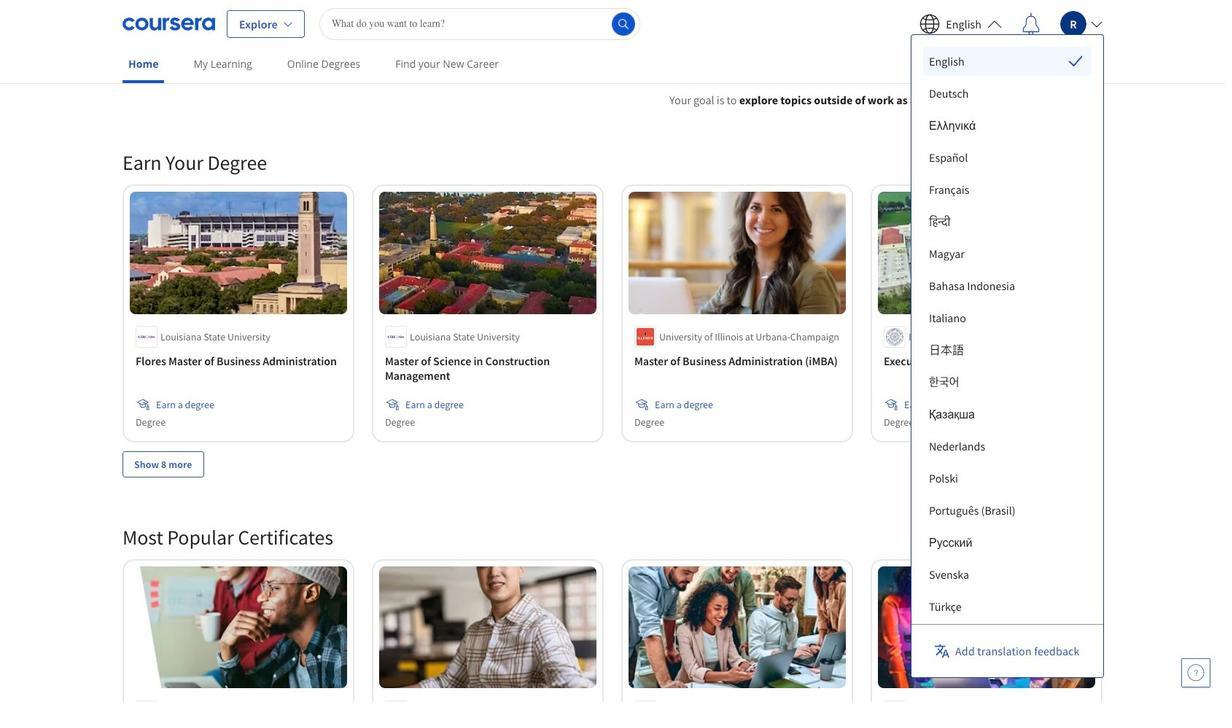 Task type: describe. For each thing, give the bounding box(es) containing it.
coursera image
[[123, 12, 215, 35]]

help center image
[[1188, 665, 1205, 682]]



Task type: locate. For each thing, give the bounding box(es) containing it.
radio item
[[924, 47, 1092, 76]]

menu
[[924, 47, 1092, 703]]

most popular certificates collection element
[[114, 501, 1112, 703]]

main content
[[0, 74, 1226, 703]]

None search field
[[320, 8, 641, 40]]

earn your degree collection element
[[114, 126, 1112, 501]]



Task type: vqa. For each thing, say whether or not it's contained in the screenshot.
OTHER
no



